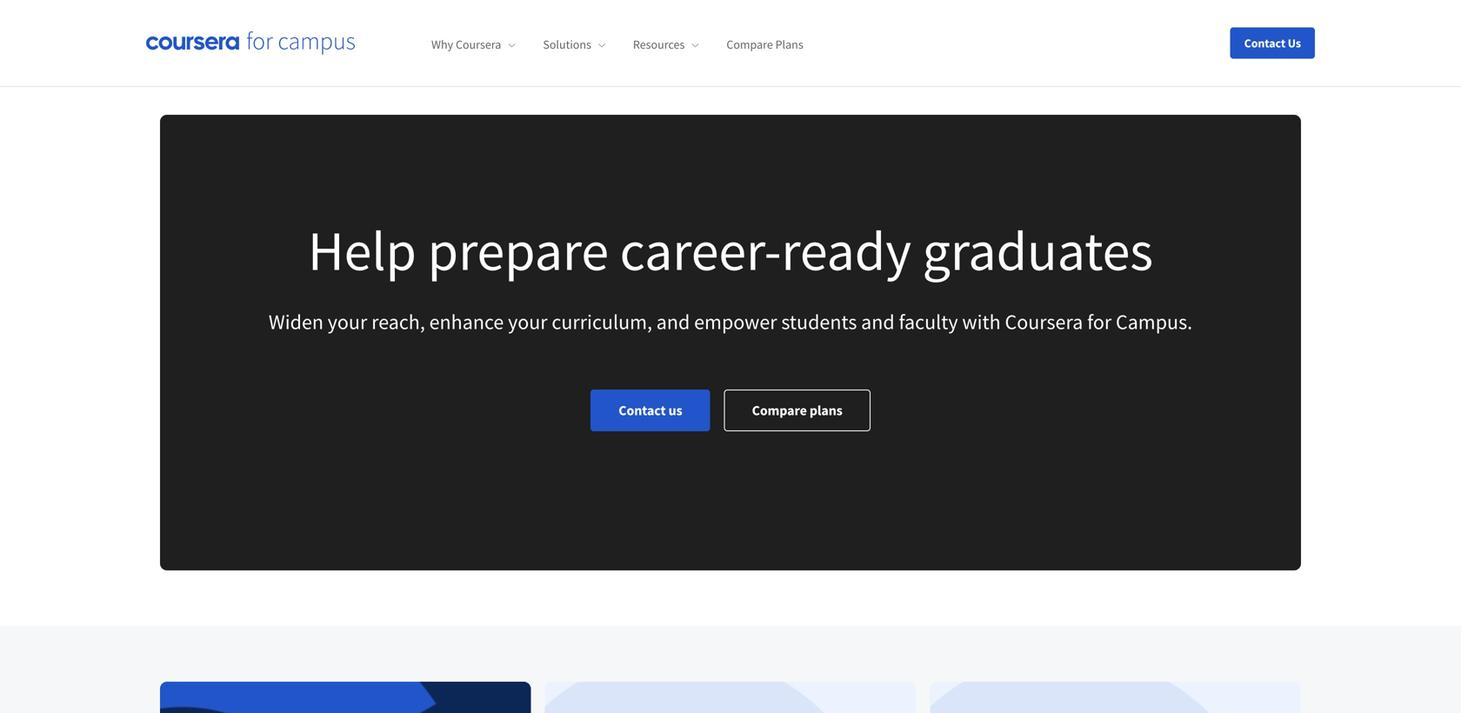 Task type: describe. For each thing, give the bounding box(es) containing it.
why coursera link
[[432, 37, 515, 52]]

prepare
[[428, 215, 609, 285]]

why
[[432, 37, 453, 52]]

ready
[[782, 215, 912, 285]]

1 and from the left
[[657, 309, 690, 335]]

solutions
[[543, 37, 592, 52]]

students
[[782, 309, 857, 335]]

0 vertical spatial coursera
[[456, 37, 502, 52]]

2 and from the left
[[862, 309, 895, 335]]

widen your reach, enhance your curriculum, and empower students and faculty with coursera for campus.
[[269, 309, 1193, 335]]

1 your from the left
[[328, 309, 367, 335]]

with
[[963, 309, 1001, 335]]

why coursera
[[432, 37, 502, 52]]

compare plans link
[[727, 37, 804, 52]]

empower
[[694, 309, 778, 335]]

contact us
[[619, 402, 683, 419]]

career-
[[620, 215, 782, 285]]

coursera for campus image
[[146, 31, 355, 55]]

contact us button
[[1231, 27, 1316, 59]]

contact us link
[[591, 390, 711, 431]]

help
[[308, 215, 417, 285]]

resources
[[633, 37, 685, 52]]

graduates
[[923, 215, 1154, 285]]

compare for compare plans
[[727, 37, 773, 52]]

for
[[1088, 309, 1112, 335]]



Task type: locate. For each thing, give the bounding box(es) containing it.
contact
[[1245, 35, 1286, 51], [619, 402, 666, 419]]

contact us
[[1245, 35, 1302, 51]]

compare plans
[[752, 402, 843, 419]]

1 horizontal spatial and
[[862, 309, 895, 335]]

0 vertical spatial compare
[[727, 37, 773, 52]]

plans
[[776, 37, 804, 52]]

help prepare career-ready graduates
[[308, 215, 1154, 285]]

your
[[328, 309, 367, 335], [508, 309, 548, 335]]

your left reach,
[[328, 309, 367, 335]]

reach,
[[372, 309, 425, 335]]

faculty
[[899, 309, 959, 335]]

0 horizontal spatial and
[[657, 309, 690, 335]]

1 vertical spatial compare
[[752, 402, 807, 419]]

plans
[[810, 402, 843, 419]]

curriculum,
[[552, 309, 653, 335]]

0 vertical spatial contact
[[1245, 35, 1286, 51]]

compare left plans
[[752, 402, 807, 419]]

your right enhance
[[508, 309, 548, 335]]

1 vertical spatial contact
[[619, 402, 666, 419]]

campus.
[[1116, 309, 1193, 335]]

widen
[[269, 309, 324, 335]]

compare plans link
[[724, 390, 871, 431]]

coursera left 'for'
[[1005, 309, 1084, 335]]

0 horizontal spatial coursera
[[456, 37, 502, 52]]

0 horizontal spatial contact
[[619, 402, 666, 419]]

compare
[[727, 37, 773, 52], [752, 402, 807, 419]]

1 horizontal spatial coursera
[[1005, 309, 1084, 335]]

1 horizontal spatial your
[[508, 309, 548, 335]]

solutions link
[[543, 37, 606, 52]]

and left faculty
[[862, 309, 895, 335]]

resources link
[[633, 37, 699, 52]]

0 horizontal spatial your
[[328, 309, 367, 335]]

compare for compare plans
[[752, 402, 807, 419]]

compare left plans on the right
[[727, 37, 773, 52]]

1 vertical spatial coursera
[[1005, 309, 1084, 335]]

coursera right why
[[456, 37, 502, 52]]

and
[[657, 309, 690, 335], [862, 309, 895, 335]]

coursera
[[456, 37, 502, 52], [1005, 309, 1084, 335]]

enhance
[[430, 309, 504, 335]]

compare plans
[[727, 37, 804, 52]]

contact inside button
[[1245, 35, 1286, 51]]

and left 'empower' at the top of page
[[657, 309, 690, 335]]

contact for contact us
[[619, 402, 666, 419]]

1 horizontal spatial contact
[[1245, 35, 1286, 51]]

us
[[669, 402, 683, 419]]

contact for contact us
[[1245, 35, 1286, 51]]

2 your from the left
[[508, 309, 548, 335]]

us
[[1288, 35, 1302, 51]]



Task type: vqa. For each thing, say whether or not it's contained in the screenshot.
program within the 'get started today request more information about the program'
no



